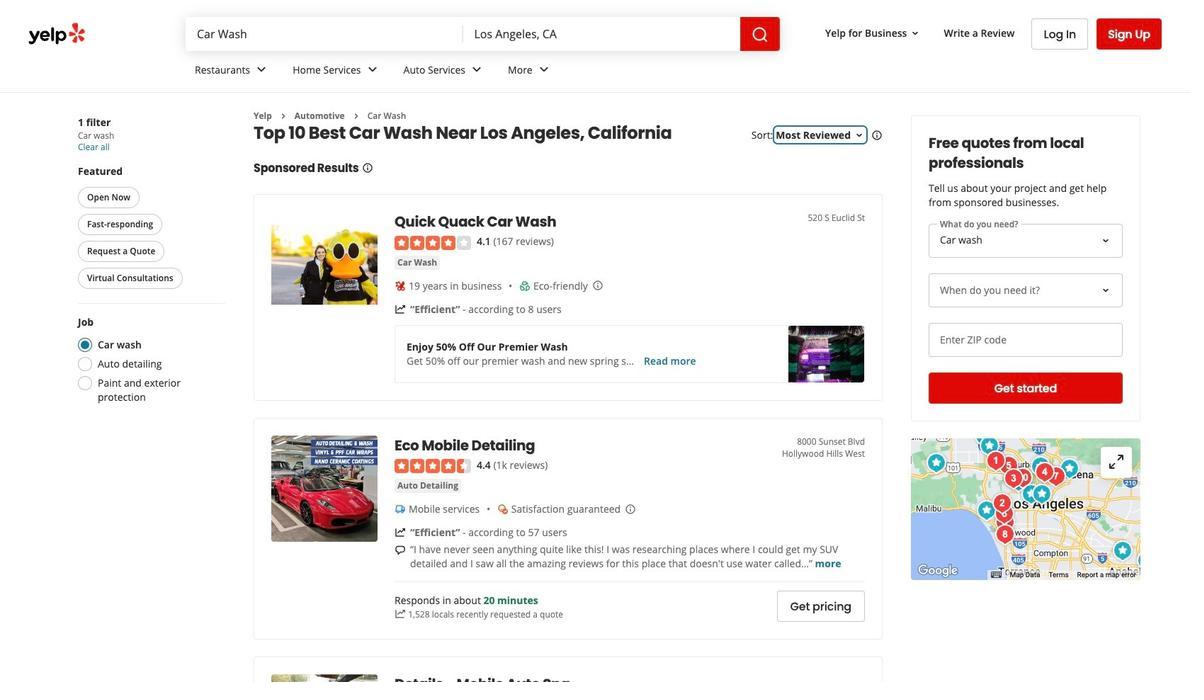 Task type: vqa. For each thing, say whether or not it's contained in the screenshot.
Roll Call - Koreatown LINK
no



Task type: locate. For each thing, give the bounding box(es) containing it.
0 horizontal spatial 24 chevron down v2 image
[[364, 61, 381, 78]]

16 trending v2 image for 16 years in business v2 image
[[395, 304, 406, 315]]

16 trending v2 image down 16 years in business v2 image
[[395, 304, 406, 315]]

1 none field from the left
[[186, 17, 463, 51]]

16 trending v2 image down '16 speech v2' image
[[395, 609, 406, 620]]

16 shipping v2 image
[[395, 504, 406, 515]]

2 16 trending v2 image from the top
[[395, 527, 406, 539]]

  text field
[[929, 323, 1123, 357]]

16 satisfactions guaranteed v2 image
[[497, 504, 509, 515]]

1 vertical spatial 16 chevron down v2 image
[[854, 130, 865, 141]]

None search field
[[186, 17, 780, 51]]

0 vertical spatial 16 chevron down v2 image
[[910, 28, 921, 39]]

2 none field from the left
[[463, 17, 741, 51]]

4.1 star rating image
[[395, 236, 471, 250]]

16 trending v2 image
[[395, 304, 406, 315], [395, 527, 406, 539], [395, 609, 406, 620]]

0 vertical spatial 16 trending v2 image
[[395, 304, 406, 315]]

16 speech v2 image
[[395, 545, 406, 556]]

info icon image
[[592, 280, 604, 292], [592, 280, 604, 292], [625, 504, 636, 515], [625, 504, 636, 515]]

1 horizontal spatial 24 chevron down v2 image
[[535, 61, 552, 78]]

1 16 trending v2 image from the top
[[395, 304, 406, 315]]

group
[[75, 164, 225, 292]]

1 vertical spatial 16 trending v2 image
[[395, 527, 406, 539]]

When do you need it? field
[[929, 274, 1123, 308]]

option group
[[74, 315, 225, 405]]

2 vertical spatial 16 trending v2 image
[[395, 609, 406, 620]]

16 chevron down v2 image
[[910, 28, 921, 39], [854, 130, 865, 141]]

0 horizontal spatial 16 chevron down v2 image
[[854, 130, 865, 141]]

1 24 chevron down v2 image from the left
[[253, 61, 270, 78]]

things to do, nail salons, plumbers search field
[[186, 17, 463, 51]]

search image
[[752, 26, 769, 43]]

1 horizontal spatial 16 chevron down v2 image
[[910, 28, 921, 39]]

2 24 chevron down v2 image from the left
[[535, 61, 552, 78]]

24 chevron down v2 image
[[253, 61, 270, 78], [468, 61, 485, 78]]

24 chevron down v2 image down things to do, nail salons, plumbers search box
[[364, 61, 381, 78]]

business categories element
[[184, 51, 1162, 92]]

none field things to do, nail salons, plumbers
[[186, 17, 463, 51]]

1 horizontal spatial 24 chevron down v2 image
[[468, 61, 485, 78]]

16 eco friendly v2 image
[[519, 280, 531, 292]]

None field
[[186, 17, 463, 51], [463, 17, 741, 51]]

16 trending v2 image up '16 speech v2' image
[[395, 527, 406, 539]]

24 chevron down v2 image down address, neighborhood, city, state or zip field
[[535, 61, 552, 78]]

0 horizontal spatial 24 chevron down v2 image
[[253, 61, 270, 78]]

24 chevron down v2 image
[[364, 61, 381, 78], [535, 61, 552, 78]]

16 trending v2 image for 16 shipping v2 icon
[[395, 527, 406, 539]]

3 16 trending v2 image from the top
[[395, 609, 406, 620]]



Task type: describe. For each thing, give the bounding box(es) containing it.
What do you need? field
[[929, 224, 1123, 258]]

eco mobile detailing image
[[271, 436, 378, 542]]

quick quack car wash image
[[271, 212, 378, 318]]

address, neighborhood, city, state or zip search field
[[463, 17, 741, 51]]

4.4 star rating image
[[395, 459, 471, 473]]

none field address, neighborhood, city, state or zip
[[463, 17, 741, 51]]

16 info v2 image
[[362, 163, 373, 174]]

16 years in business v2 image
[[395, 280, 406, 292]]

2 24 chevron down v2 image from the left
[[468, 61, 485, 78]]

16 chevron right v2 image
[[351, 110, 362, 122]]

16 chevron right v2 image
[[278, 110, 289, 122]]

1 24 chevron down v2 image from the left
[[364, 61, 381, 78]]

16 info v2 image
[[872, 130, 883, 141]]



